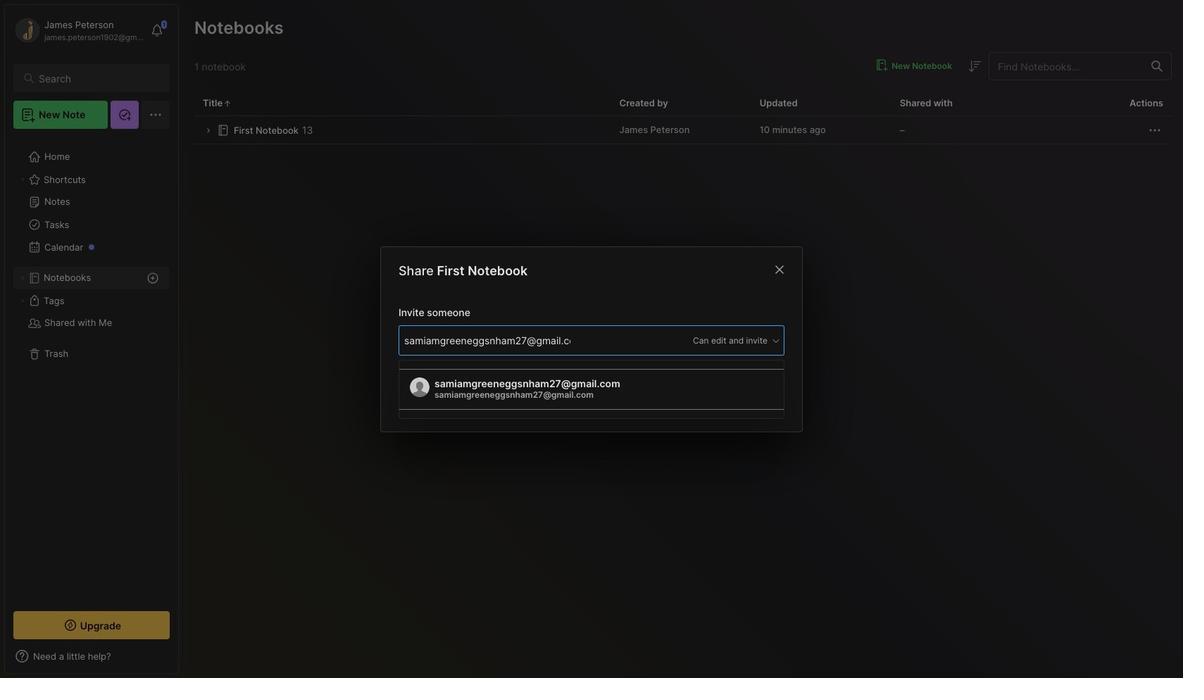 Task type: describe. For each thing, give the bounding box(es) containing it.
Add tag field
[[403, 332, 572, 348]]

Find Notebooks… text field
[[989, 55, 1143, 78]]



Task type: locate. For each thing, give the bounding box(es) containing it.
expand notebooks image
[[18, 274, 27, 282]]

none search field inside main 'element'
[[39, 70, 157, 87]]

close image
[[771, 261, 788, 278]]

tree inside main 'element'
[[5, 137, 178, 599]]

Search text field
[[39, 72, 157, 85]]

Select permission field
[[666, 334, 781, 346]]

row
[[194, 116, 1172, 144]]

expand tags image
[[18, 296, 27, 305]]

main element
[[0, 0, 183, 678]]

tree
[[5, 137, 178, 599]]

None search field
[[39, 70, 157, 87]]



Task type: vqa. For each thing, say whether or not it's contained in the screenshot.
"NOTE WIDTH"
no



